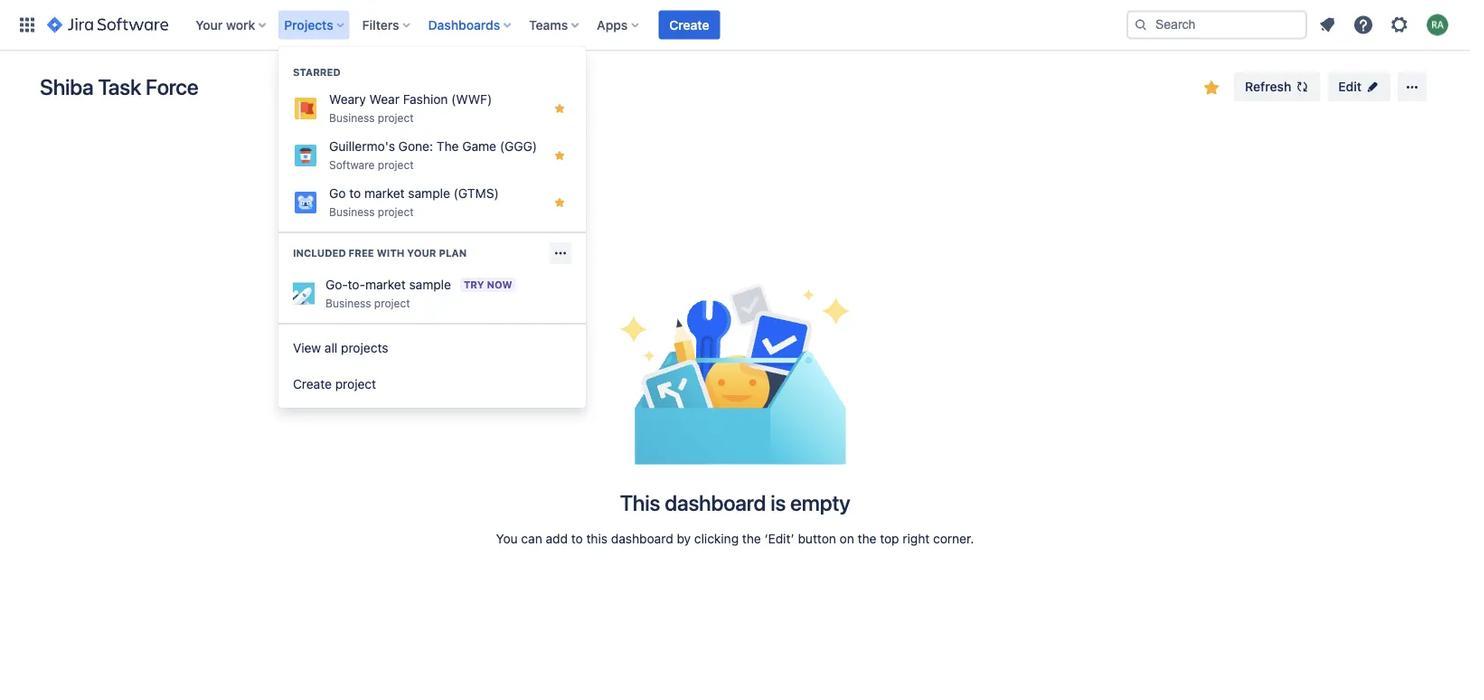 Task type: locate. For each thing, give the bounding box(es) containing it.
0 vertical spatial create
[[669, 17, 709, 32]]

to left 'this'
[[571, 531, 583, 546]]

project inside go to market sample (gtms) business project
[[378, 205, 414, 218]]

business down weary in the left of the page
[[329, 111, 375, 124]]

jira software image
[[47, 14, 168, 36], [47, 14, 168, 36]]

filters
[[362, 17, 399, 32]]

business inside weary wear fashion (wwf) business project
[[329, 111, 375, 124]]

shiba task force
[[40, 74, 199, 99]]

free
[[349, 247, 374, 259]]

market inside go-to-market sample group
[[365, 277, 406, 292]]

sample down guillermo's gone: the game (ggg) software project
[[408, 186, 450, 201]]

go-to-market sample group
[[278, 231, 586, 323]]

edit icon image
[[1365, 80, 1380, 94]]

1 vertical spatial to
[[571, 531, 583, 546]]

project down the gone:
[[378, 158, 414, 171]]

refresh image
[[1295, 80, 1310, 94]]

dashboards button
[[423, 10, 518, 39]]

market up business project at the top of the page
[[365, 277, 406, 292]]

sample
[[408, 186, 450, 201], [409, 277, 451, 292]]

task
[[98, 74, 141, 99]]

project inside guillermo's gone: the game (ggg) software project
[[378, 158, 414, 171]]

2 vertical spatial business
[[326, 297, 371, 309]]

fashion
[[403, 92, 448, 107]]

view all projects link
[[278, 330, 586, 366]]

banner
[[0, 0, 1470, 51]]

0 vertical spatial sample
[[408, 186, 450, 201]]

dashboard down the this
[[611, 531, 673, 546]]

1 vertical spatial business
[[329, 205, 375, 218]]

the
[[437, 139, 459, 154]]

corner.
[[933, 531, 974, 546]]

0 horizontal spatial the
[[742, 531, 761, 546]]

2 the from the left
[[858, 531, 877, 546]]

clicking
[[694, 531, 739, 546]]

to right go
[[349, 186, 361, 201]]

the right on
[[858, 531, 877, 546]]

0 vertical spatial to
[[349, 186, 361, 201]]

market inside go to market sample (gtms) business project
[[364, 186, 405, 201]]

sample inside group
[[409, 277, 451, 292]]

star weary wear fashion (wwf) image
[[553, 101, 567, 116]]

refresh
[[1245, 79, 1291, 94]]

to
[[349, 186, 361, 201], [571, 531, 583, 546]]

project down the projects
[[335, 377, 376, 392]]

business down go
[[329, 205, 375, 218]]

business
[[329, 111, 375, 124], [329, 205, 375, 218], [326, 297, 371, 309]]

go
[[329, 186, 346, 201]]

the left 'edit'
[[742, 531, 761, 546]]

this
[[620, 490, 660, 515]]

sample for go-to-market sample
[[409, 277, 451, 292]]

create for create project
[[293, 377, 332, 392]]

with
[[377, 247, 405, 259]]

star guillermo's gone: the game (ggg) image
[[553, 148, 567, 163]]

to-
[[348, 277, 365, 292]]

project up with
[[378, 205, 414, 218]]

1 horizontal spatial create
[[669, 17, 709, 32]]

sample inside go to market sample (gtms) business project
[[408, 186, 450, 201]]

the
[[742, 531, 761, 546], [858, 531, 877, 546]]

your profile and settings image
[[1427, 14, 1448, 36]]

0 vertical spatial market
[[364, 186, 405, 201]]

sample down your
[[409, 277, 451, 292]]

dashboard up clicking
[[665, 490, 766, 515]]

create right apps popup button
[[669, 17, 709, 32]]

create down view
[[293, 377, 332, 392]]

1 vertical spatial dashboard
[[611, 531, 673, 546]]

create
[[669, 17, 709, 32], [293, 377, 332, 392]]

1 vertical spatial sample
[[409, 277, 451, 292]]

projects
[[341, 340, 388, 355]]

view all projects
[[293, 340, 388, 355]]

more image
[[553, 246, 568, 260]]

your
[[196, 17, 223, 32]]

1 horizontal spatial to
[[571, 531, 583, 546]]

work
[[226, 17, 255, 32]]

dashboard
[[665, 490, 766, 515], [611, 531, 673, 546]]

project down go-to-market sample
[[374, 297, 410, 309]]

1 vertical spatial market
[[365, 277, 406, 292]]

0 horizontal spatial create
[[293, 377, 332, 392]]

business down to-
[[326, 297, 371, 309]]

go-
[[326, 277, 348, 292]]

market for to
[[364, 186, 405, 201]]

included free with your plan
[[293, 247, 467, 259]]

filters button
[[357, 10, 417, 39]]

refresh button
[[1234, 72, 1320, 101]]

0 vertical spatial business
[[329, 111, 375, 124]]

market down software
[[364, 186, 405, 201]]

create for create
[[669, 17, 709, 32]]

try now
[[464, 279, 512, 291]]

notifications image
[[1316, 14, 1338, 36]]

0 horizontal spatial to
[[349, 186, 361, 201]]

project down wear
[[378, 111, 414, 124]]

top
[[880, 531, 899, 546]]

project
[[378, 111, 414, 124], [378, 158, 414, 171], [378, 205, 414, 218], [374, 297, 410, 309], [335, 377, 376, 392]]

(ggg)
[[500, 139, 537, 154]]

1 horizontal spatial the
[[858, 531, 877, 546]]

settings image
[[1389, 14, 1411, 36]]

empty
[[790, 490, 850, 515]]

edit link
[[1328, 72, 1391, 101]]

search image
[[1134, 18, 1148, 32]]

your
[[407, 247, 436, 259]]

your work button
[[190, 10, 273, 39]]

1 vertical spatial create
[[293, 377, 332, 392]]

project inside button
[[335, 377, 376, 392]]

market
[[364, 186, 405, 201], [365, 277, 406, 292]]

create inside primary "element"
[[669, 17, 709, 32]]



Task type: vqa. For each thing, say whether or not it's contained in the screenshot.
Comment Icon
no



Task type: describe. For each thing, give the bounding box(es) containing it.
this dashboard is empty
[[620, 490, 850, 515]]

projects
[[284, 17, 333, 32]]

guillermo's
[[329, 139, 395, 154]]

you
[[496, 531, 518, 546]]

help image
[[1353, 14, 1374, 36]]

wear
[[369, 92, 400, 107]]

dashboards
[[428, 17, 500, 32]]

can
[[521, 531, 542, 546]]

business inside go-to-market sample group
[[326, 297, 371, 309]]

go to market sample (gtms) business project
[[329, 186, 499, 218]]

apps
[[597, 17, 628, 32]]

project inside go-to-market sample group
[[374, 297, 410, 309]]

create project
[[293, 377, 376, 392]]

by
[[677, 531, 691, 546]]

(gtms)
[[454, 186, 499, 201]]

weary
[[329, 92, 366, 107]]

gone:
[[398, 139, 433, 154]]

plan
[[439, 247, 467, 259]]

project inside weary wear fashion (wwf) business project
[[378, 111, 414, 124]]

market for to-
[[365, 277, 406, 292]]

projects button
[[279, 10, 351, 39]]

star shiba task force image
[[1201, 77, 1223, 99]]

more dashboard actions image
[[1401, 76, 1423, 98]]

starred
[[293, 66, 341, 78]]

force
[[146, 74, 199, 99]]

shiba
[[40, 74, 94, 99]]

button
[[798, 531, 836, 546]]

now
[[487, 279, 512, 291]]

game
[[462, 139, 496, 154]]

is
[[770, 490, 786, 515]]

view
[[293, 340, 321, 355]]

to inside go to market sample (gtms) business project
[[349, 186, 361, 201]]

business project
[[326, 297, 410, 309]]

included
[[293, 247, 346, 259]]

sample for go to market sample (gtms) business project
[[408, 186, 450, 201]]

Search field
[[1127, 10, 1307, 39]]

star go to market sample (gtms) image
[[553, 195, 567, 210]]

banner containing your work
[[0, 0, 1470, 51]]

add
[[546, 531, 568, 546]]

apps button
[[591, 10, 646, 39]]

empty dashboard img image
[[619, 259, 851, 490]]

right
[[903, 531, 930, 546]]

weary wear fashion (wwf) business project
[[329, 92, 492, 124]]

business inside go to market sample (gtms) business project
[[329, 205, 375, 218]]

this
[[586, 531, 608, 546]]

(wwf)
[[451, 92, 492, 107]]

0 vertical spatial dashboard
[[665, 490, 766, 515]]

on
[[840, 531, 854, 546]]

guillermo's gone: the game (ggg) software project
[[329, 139, 537, 171]]

appswitcher icon image
[[16, 14, 38, 36]]

try
[[464, 279, 484, 291]]

create project button
[[278, 366, 586, 402]]

software
[[329, 158, 375, 171]]

1 the from the left
[[742, 531, 761, 546]]

you can add to this dashboard by clicking the 'edit' button on the top right corner.
[[496, 531, 974, 546]]

primary element
[[11, 0, 1127, 50]]

create button
[[659, 10, 720, 39]]

teams button
[[524, 10, 586, 39]]

all
[[325, 340, 338, 355]]

go-to-market sample
[[326, 277, 451, 292]]

your work
[[196, 17, 255, 32]]

edit
[[1338, 79, 1362, 94]]

teams
[[529, 17, 568, 32]]

'edit'
[[765, 531, 795, 546]]



